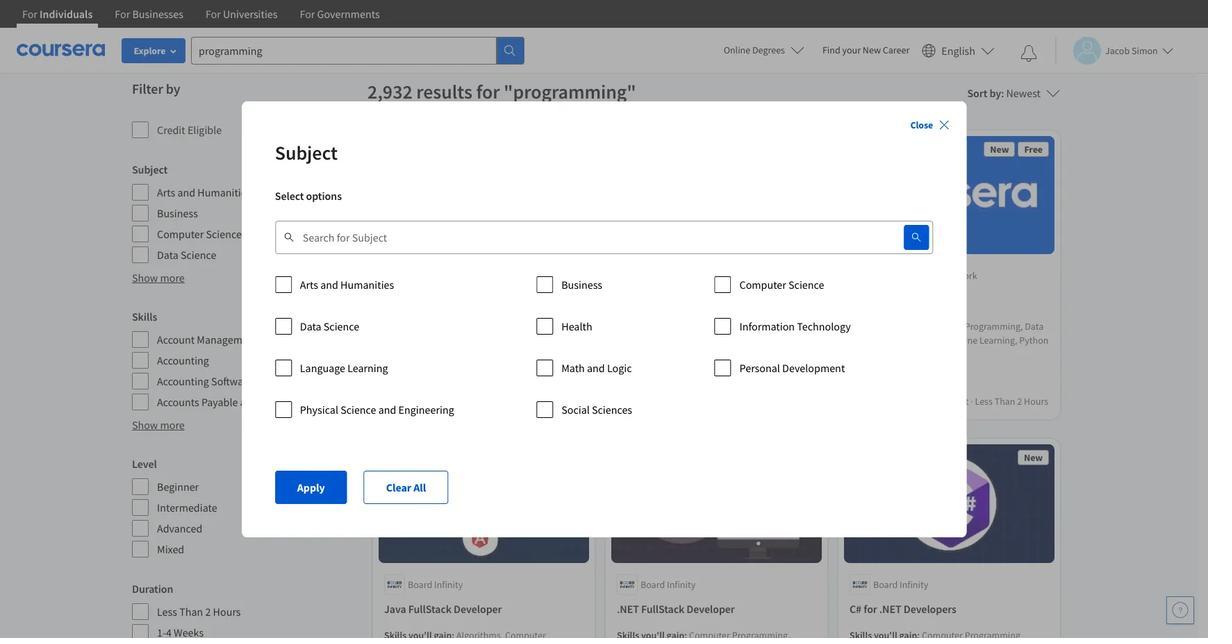 Task type: vqa. For each thing, say whether or not it's contained in the screenshot.
Newest
yes



Task type: locate. For each thing, give the bounding box(es) containing it.
developers
[[904, 603, 957, 617]]

1 vertical spatial computer science
[[740, 278, 825, 292]]

less inside duration group
[[157, 606, 177, 619]]

skills you'll gain
[[850, 321, 918, 333]]

2 vertical spatial new
[[1025, 452, 1043, 465]]

for businesses
[[115, 7, 183, 21]]

select subject options element
[[275, 271, 934, 438]]

0 horizontal spatial than
[[179, 606, 203, 619]]

0 horizontal spatial 4
[[474, 396, 479, 408]]

clear
[[386, 481, 412, 495]]

accounting
[[157, 354, 209, 368], [157, 375, 209, 389]]

1 horizontal spatial than
[[995, 396, 1016, 408]]

beginner · course · 1 - 4 weeks
[[384, 396, 507, 408], [617, 396, 740, 408]]

subject down credit
[[132, 163, 168, 177]]

0 horizontal spatial programming,
[[384, 335, 443, 347]]

fullstack for java
[[409, 603, 452, 617]]

0 vertical spatial less
[[976, 396, 993, 408]]

more down accounts
[[160, 419, 185, 432]]

new for coursera project network
[[991, 143, 1010, 156]]

subject up select options
[[275, 140, 338, 165]]

show more down accounts
[[132, 419, 185, 432]]

an introduction to programming using python link
[[617, 292, 817, 326]]

accounting up accounts
[[157, 375, 209, 389]]

programming, for programming
[[733, 337, 791, 350]]

0 horizontal spatial beginner
[[157, 480, 199, 494]]

humanities
[[198, 186, 251, 200], [341, 278, 394, 292]]

2 show more button from the top
[[132, 417, 185, 434]]

1 vertical spatial business
[[562, 278, 603, 292]]

project right guided
[[940, 396, 969, 408]]

1 horizontal spatial beginner
[[384, 396, 421, 408]]

data science
[[157, 248, 216, 262], [300, 319, 360, 333]]

principles,
[[675, 351, 718, 364]]

subject inside dialog
[[275, 140, 338, 165]]

arts and humanities
[[157, 186, 251, 200], [300, 278, 394, 292]]

0 horizontal spatial board infinity
[[408, 579, 463, 592]]

developer for .net fullstack developer
[[687, 603, 735, 617]]

level group
[[132, 456, 359, 559]]

0 horizontal spatial arts and humanities
[[157, 186, 251, 200]]

clear all button
[[364, 471, 449, 504]]

0 vertical spatial accounting
[[157, 354, 209, 368]]

new inside find your new career link
[[863, 44, 882, 56]]

new for board infinity
[[1025, 452, 1043, 465]]

1 vertical spatial data science
[[300, 319, 360, 333]]

1 horizontal spatial weeks
[[713, 396, 740, 408]]

accounts payable and receivable
[[157, 396, 310, 409]]

0 horizontal spatial weeks
[[481, 396, 507, 408]]

show more button for data
[[132, 270, 185, 286]]

apply button
[[275, 471, 347, 504]]

by right sort
[[990, 86, 1002, 100]]

by for filter
[[166, 80, 180, 97]]

None search field
[[191, 36, 525, 64]]

2 show from the top
[[132, 419, 158, 432]]

show up account
[[132, 271, 158, 285]]

find
[[823, 44, 841, 56]]

skills
[[132, 310, 157, 324], [850, 321, 873, 333]]

developer
[[454, 603, 502, 617], [687, 603, 735, 617]]

infinity for java
[[434, 579, 463, 592]]

2 · from the left
[[458, 396, 460, 408]]

skills up analysis,
[[850, 321, 873, 333]]

newest
[[1007, 86, 1041, 100]]

skills group
[[132, 309, 359, 412]]

1 show from the top
[[132, 271, 158, 285]]

course down principles,
[[660, 396, 689, 408]]

subject inside group
[[132, 163, 168, 177]]

1 vertical spatial arts
[[300, 278, 318, 292]]

for individuals
[[22, 7, 93, 21]]

developer for java fullstack developer
[[454, 603, 502, 617]]

0 vertical spatial business
[[157, 206, 198, 220]]

technology
[[798, 319, 851, 333]]

0 horizontal spatial for
[[477, 79, 500, 104]]

1 infinity from the left
[[434, 579, 463, 592]]

programming, up learning, at the bottom right of the page
[[965, 321, 1024, 333]]

2 board infinity from the left
[[641, 579, 696, 592]]

1 vertical spatial show more button
[[132, 417, 185, 434]]

1 4 from the left
[[474, 396, 479, 408]]

0 horizontal spatial infinity
[[434, 579, 463, 592]]

1 board from the left
[[408, 579, 433, 592]]

universities
[[223, 7, 278, 21]]

1 horizontal spatial skills
[[850, 321, 873, 333]]

programming
[[421, 294, 486, 308], [705, 294, 770, 308], [384, 349, 440, 361], [850, 349, 906, 361], [617, 351, 673, 364], [751, 351, 807, 364]]

3 for from the left
[[206, 7, 221, 21]]

0 vertical spatial humanities
[[198, 186, 251, 200]]

software
[[211, 375, 253, 389]]

0 vertical spatial computer science
[[157, 227, 242, 241]]

subject group
[[132, 161, 359, 264]]

programming, left problem
[[384, 335, 443, 347]]

2 infinity from the left
[[667, 579, 696, 592]]

2 horizontal spatial beginner
[[617, 396, 654, 408]]

fullstack for .net
[[642, 603, 685, 617]]

weeks
[[481, 396, 507, 408], [713, 396, 740, 408]]

for right the results
[[477, 79, 500, 104]]

0 vertical spatial show more
[[132, 271, 185, 285]]

computer inside the algorithms, computer programming, problem solving, python programming
[[505, 321, 546, 333]]

programming, inside computer programming, programming principles, python programming
[[733, 337, 791, 350]]

arts inside select subject options element
[[300, 278, 318, 292]]

1 horizontal spatial programming,
[[733, 337, 791, 350]]

- right engineering
[[469, 396, 472, 408]]

course for programming
[[427, 396, 456, 408]]

1 1 from the left
[[462, 396, 467, 408]]

1 horizontal spatial arts
[[300, 278, 318, 292]]

for
[[22, 7, 37, 21], [115, 7, 130, 21], [206, 7, 221, 21], [300, 7, 315, 21]]

0 horizontal spatial 1
[[462, 396, 467, 408]]

project
[[912, 270, 941, 283], [940, 396, 969, 408]]

1 vertical spatial project
[[940, 396, 969, 408]]

2 beginner · course · 1 - 4 weeks from the left
[[617, 396, 740, 408]]

1 horizontal spatial .net
[[880, 603, 902, 617]]

2,932
[[368, 79, 413, 104]]

by right filter
[[166, 80, 180, 97]]

1 horizontal spatial -
[[702, 396, 705, 408]]

python
[[384, 294, 419, 308], [617, 310, 651, 324], [516, 335, 545, 347], [1020, 335, 1049, 347], [720, 351, 749, 364]]

programming,
[[965, 321, 1024, 333], [384, 335, 443, 347], [733, 337, 791, 350]]

1 horizontal spatial board
[[641, 579, 665, 592]]

board infinity up java fullstack developer
[[408, 579, 463, 592]]

2 horizontal spatial board infinity
[[874, 579, 929, 592]]

weeks down solving,
[[481, 396, 507, 408]]

for for individuals
[[22, 7, 37, 21]]

infinity up c# for .net developers on the bottom
[[900, 579, 929, 592]]

-
[[469, 396, 472, 408], [702, 396, 705, 408]]

1 - from the left
[[469, 396, 472, 408]]

1 vertical spatial show more
[[132, 419, 185, 432]]

than inside duration group
[[179, 606, 203, 619]]

intermediate for intermediate
[[157, 501, 217, 515]]

hours inside duration group
[[213, 606, 241, 619]]

programming up learning
[[384, 349, 440, 361]]

less than 2 hours
[[157, 606, 241, 619]]

network
[[943, 270, 978, 283]]

your
[[843, 44, 861, 56]]

and inside skills group
[[240, 396, 258, 409]]

0 vertical spatial intermediate
[[850, 396, 903, 408]]

2 1 from the left
[[695, 396, 700, 408]]

4 for from the left
[[300, 7, 315, 21]]

show more button down accounts
[[132, 417, 185, 434]]

board infinity for c#
[[874, 579, 929, 592]]

accounting software
[[157, 375, 253, 389]]

0 vertical spatial more
[[160, 271, 185, 285]]

0 horizontal spatial subject
[[132, 163, 168, 177]]

skills inside skills group
[[132, 310, 157, 324]]

accounts
[[157, 396, 199, 409]]

for right c#
[[864, 603, 878, 617]]

career
[[883, 44, 910, 56]]

infinity
[[434, 579, 463, 592], [667, 579, 696, 592], [900, 579, 929, 592]]

1 show more from the top
[[132, 271, 185, 285]]

0 horizontal spatial beginner · course · 1 - 4 weeks
[[384, 396, 507, 408]]

programming, inside computer programming, data analysis, data science, machine learning, python programming
[[965, 321, 1024, 333]]

0 vertical spatial new
[[863, 44, 882, 56]]

for for governments
[[300, 7, 315, 21]]

0 horizontal spatial board
[[408, 579, 433, 592]]

than down mixed
[[179, 606, 203, 619]]

health
[[562, 319, 593, 333]]

1 down principles,
[[695, 396, 700, 408]]

1 beginner · course · 1 - 4 weeks from the left
[[384, 396, 507, 408]]

computer programming, programming principles, python programming
[[617, 337, 807, 364]]

weeks for fundamentals
[[481, 396, 507, 408]]

1 horizontal spatial intermediate
[[850, 396, 903, 408]]

coursera project network
[[874, 270, 978, 283]]

science,
[[908, 335, 942, 347]]

1 vertical spatial humanities
[[341, 278, 394, 292]]

0 horizontal spatial data science
[[157, 248, 216, 262]]

accounting down account
[[157, 354, 209, 368]]

programming, down information
[[733, 337, 791, 350]]

data inside select subject options element
[[300, 319, 322, 333]]

new
[[863, 44, 882, 56], [991, 143, 1010, 156], [1025, 452, 1043, 465]]

board infinity up c# for .net developers on the bottom
[[874, 579, 929, 592]]

board up .net fullstack developer
[[641, 579, 665, 592]]

4 down principles,
[[707, 396, 712, 408]]

programming down analysis,
[[850, 349, 906, 361]]

learning,
[[980, 335, 1018, 347]]

1 fullstack from the left
[[409, 603, 452, 617]]

math and logic
[[562, 361, 632, 375]]

- down principles,
[[702, 396, 705, 408]]

0 horizontal spatial less
[[157, 606, 177, 619]]

3 board from the left
[[874, 579, 898, 592]]

beginner
[[384, 396, 421, 408], [617, 396, 654, 408], [157, 480, 199, 494]]

humanities inside select subject options element
[[341, 278, 394, 292]]

1 more from the top
[[160, 271, 185, 285]]

for left universities
[[206, 7, 221, 21]]

2 for from the left
[[115, 7, 130, 21]]

2 fullstack from the left
[[642, 603, 685, 617]]

infinity up java fullstack developer
[[434, 579, 463, 592]]

intermediate up advanced
[[157, 501, 217, 515]]

1 horizontal spatial data science
[[300, 319, 360, 333]]

intermediate inside the level group
[[157, 501, 217, 515]]

course for introduction
[[660, 396, 689, 408]]

1 horizontal spatial 1
[[695, 396, 700, 408]]

0 horizontal spatial by
[[166, 80, 180, 97]]

data science inside select subject options element
[[300, 319, 360, 333]]

beginner up advanced
[[157, 480, 199, 494]]

1 developer from the left
[[454, 603, 502, 617]]

arts and humanities inside subject group
[[157, 186, 251, 200]]

1 accounting from the top
[[157, 354, 209, 368]]

subject dialog
[[242, 101, 967, 538]]

for left individuals
[[22, 7, 37, 21]]

1 horizontal spatial computer science
[[740, 278, 825, 292]]

0 vertical spatial data science
[[157, 248, 216, 262]]

board infinity up .net fullstack developer
[[641, 579, 696, 592]]

beginner down learning
[[384, 396, 421, 408]]

show more button up account
[[132, 270, 185, 286]]

for left businesses
[[115, 7, 130, 21]]

1 horizontal spatial fullstack
[[642, 603, 685, 617]]

2 horizontal spatial new
[[1025, 452, 1043, 465]]

beginner · course · 1 - 4 weeks down principles,
[[617, 396, 740, 408]]

more for accounts
[[160, 419, 185, 432]]

show more button
[[132, 270, 185, 286], [132, 417, 185, 434]]

less down the duration
[[157, 606, 177, 619]]

1 vertical spatial show
[[132, 419, 158, 432]]

1 vertical spatial more
[[160, 419, 185, 432]]

1 vertical spatial accounting
[[157, 375, 209, 389]]

computer inside computer programming, programming principles, python programming
[[690, 337, 731, 350]]

2 weeks from the left
[[713, 396, 740, 408]]

1 horizontal spatial 4
[[707, 396, 712, 408]]

0 horizontal spatial .net
[[617, 603, 639, 617]]

infinity for .net
[[667, 579, 696, 592]]

for left the governments
[[300, 7, 315, 21]]

1 horizontal spatial humanities
[[341, 278, 394, 292]]

for
[[477, 79, 500, 104], [864, 603, 878, 617]]

0 horizontal spatial arts
[[157, 186, 175, 200]]

3 infinity from the left
[[900, 579, 929, 592]]

1 horizontal spatial developer
[[687, 603, 735, 617]]

1 right engineering
[[462, 396, 467, 408]]

2 horizontal spatial programming,
[[965, 321, 1024, 333]]

1 vertical spatial for
[[864, 603, 878, 617]]

you'll
[[875, 321, 898, 333]]

0 horizontal spatial humanities
[[198, 186, 251, 200]]

1 vertical spatial new
[[991, 143, 1010, 156]]

results
[[417, 79, 473, 104]]

2 board from the left
[[641, 579, 665, 592]]

science
[[206, 227, 242, 241], [181, 248, 216, 262], [789, 278, 825, 292], [324, 319, 360, 333], [341, 403, 376, 417]]

skills for skills you'll gain
[[850, 321, 873, 333]]

more
[[160, 271, 185, 285], [160, 419, 185, 432]]

0 horizontal spatial intermediate
[[157, 501, 217, 515]]

help center image
[[1173, 603, 1189, 619]]

programming up information
[[705, 294, 770, 308]]

1 horizontal spatial business
[[562, 278, 603, 292]]

1 board infinity from the left
[[408, 579, 463, 592]]

1 horizontal spatial beginner · course · 1 - 4 weeks
[[617, 396, 740, 408]]

show more button for accounts
[[132, 417, 185, 434]]

management
[[197, 333, 258, 347]]

for for universities
[[206, 7, 221, 21]]

0 horizontal spatial developer
[[454, 603, 502, 617]]

skills up account
[[132, 310, 157, 324]]

than
[[995, 396, 1016, 408], [179, 606, 203, 619]]

.net
[[617, 603, 639, 617], [880, 603, 902, 617]]

0 vertical spatial arts and humanities
[[157, 186, 251, 200]]

show more for data science
[[132, 271, 185, 285]]

2 inside duration group
[[205, 606, 211, 619]]

show more
[[132, 271, 185, 285], [132, 419, 185, 432]]

0 vertical spatial show more button
[[132, 270, 185, 286]]

2
[[1018, 396, 1023, 408], [205, 606, 211, 619]]

0 horizontal spatial fullstack
[[409, 603, 452, 617]]

intermediate left guided
[[850, 396, 903, 408]]

1 vertical spatial than
[[179, 606, 203, 619]]

show up level
[[132, 419, 158, 432]]

board up c# for .net developers on the bottom
[[874, 579, 898, 592]]

0 vertical spatial arts
[[157, 186, 175, 200]]

2 developer from the left
[[687, 603, 735, 617]]

infinity up .net fullstack developer
[[667, 579, 696, 592]]

board up java fullstack developer
[[408, 579, 433, 592]]

beginner inside the level group
[[157, 480, 199, 494]]

1 horizontal spatial infinity
[[667, 579, 696, 592]]

duration
[[132, 583, 173, 596]]

1 show more button from the top
[[132, 270, 185, 286]]

beginner down logic on the bottom of page
[[617, 396, 654, 408]]

2 accounting from the top
[[157, 375, 209, 389]]

less right guided
[[976, 396, 993, 408]]

project left network
[[912, 270, 941, 283]]

for universities
[[206, 7, 278, 21]]

1 · from the left
[[423, 396, 425, 408]]

1 horizontal spatial less
[[976, 396, 993, 408]]

2 more from the top
[[160, 419, 185, 432]]

1 vertical spatial hours
[[213, 606, 241, 619]]

1 course from the left
[[427, 396, 456, 408]]

1 vertical spatial intermediate
[[157, 501, 217, 515]]

- for fundamentals
[[469, 396, 472, 408]]

1 weeks from the left
[[481, 396, 507, 408]]

more up account
[[160, 271, 185, 285]]

0 horizontal spatial skills
[[132, 310, 157, 324]]

show more up account
[[132, 271, 185, 285]]

beginner · course · 1 - 4 weeks down problem
[[384, 396, 507, 408]]

computer inside subject group
[[157, 227, 204, 241]]

3 board infinity from the left
[[874, 579, 929, 592]]

1 horizontal spatial subject
[[275, 140, 338, 165]]

1 horizontal spatial board infinity
[[641, 579, 696, 592]]

2 - from the left
[[702, 396, 705, 408]]

computer inside computer programming, data analysis, data science, machine learning, python programming
[[923, 321, 963, 333]]

2 horizontal spatial infinity
[[900, 579, 929, 592]]

computer
[[157, 227, 204, 241], [740, 278, 787, 292], [505, 321, 546, 333], [923, 321, 963, 333], [690, 337, 731, 350]]

0 horizontal spatial -
[[469, 396, 472, 408]]

data inside subject group
[[157, 248, 179, 262]]

2 show more from the top
[[132, 419, 185, 432]]

individuals
[[40, 7, 93, 21]]

0 vertical spatial for
[[477, 79, 500, 104]]

1 for from the left
[[22, 7, 37, 21]]

hours
[[1025, 396, 1049, 408], [213, 606, 241, 619]]

mixed
[[157, 543, 184, 557]]

intermediate for intermediate · guided project · less than 2 hours
[[850, 396, 903, 408]]

2 4 from the left
[[707, 396, 712, 408]]

0 horizontal spatial 2
[[205, 606, 211, 619]]

show for data
[[132, 271, 158, 285]]

5 · from the left
[[905, 396, 907, 408]]

1
[[462, 396, 467, 408], [695, 396, 700, 408]]

0 vertical spatial 2
[[1018, 396, 1023, 408]]

programming inside "an introduction to programming using python"
[[705, 294, 770, 308]]

0 horizontal spatial hours
[[213, 606, 241, 619]]

arts
[[157, 186, 175, 200], [300, 278, 318, 292]]

·
[[423, 396, 425, 408], [458, 396, 460, 408], [656, 396, 658, 408], [691, 396, 693, 408], [905, 396, 907, 408], [971, 396, 974, 408]]

1 horizontal spatial arts and humanities
[[300, 278, 394, 292]]

show
[[132, 271, 158, 285], [132, 419, 158, 432]]

subject
[[275, 140, 338, 165], [132, 163, 168, 177]]

less
[[976, 396, 993, 408], [157, 606, 177, 619]]

2 horizontal spatial board
[[874, 579, 898, 592]]

1 horizontal spatial by
[[990, 86, 1002, 100]]

by
[[166, 80, 180, 97], [990, 86, 1002, 100]]

course down problem
[[427, 396, 456, 408]]

weeks down computer programming, programming principles, python programming
[[713, 396, 740, 408]]

4 for to
[[707, 396, 712, 408]]

select
[[275, 189, 304, 203]]

1 vertical spatial arts and humanities
[[300, 278, 394, 292]]

personal development
[[740, 361, 846, 375]]

Search by keyword search field
[[303, 221, 871, 254]]

4 right engineering
[[474, 396, 479, 408]]

solving,
[[481, 335, 514, 347]]

2 course from the left
[[660, 396, 689, 408]]

1 vertical spatial 2
[[205, 606, 211, 619]]

sort by : newest
[[968, 86, 1041, 100]]

than down learning, at the bottom right of the page
[[995, 396, 1016, 408]]

0 horizontal spatial new
[[863, 44, 882, 56]]

0 horizontal spatial course
[[427, 396, 456, 408]]

1 horizontal spatial new
[[991, 143, 1010, 156]]

0 horizontal spatial business
[[157, 206, 198, 220]]

1 horizontal spatial hours
[[1025, 396, 1049, 408]]



Task type: describe. For each thing, give the bounding box(es) containing it.
0 vertical spatial than
[[995, 396, 1016, 408]]

and inside subject group
[[178, 186, 195, 200]]

sciences
[[592, 403, 633, 417]]

board for java
[[408, 579, 433, 592]]

find your new career link
[[816, 42, 917, 59]]

university
[[641, 270, 682, 283]]

1 for programming
[[462, 396, 467, 408]]

leeds
[[694, 270, 718, 283]]

accounting for accounting software
[[157, 375, 209, 389]]

language learning
[[300, 361, 388, 375]]

information technology
[[740, 319, 851, 333]]

board infinity for java
[[408, 579, 463, 592]]

social sciences
[[562, 403, 633, 417]]

filter by
[[132, 80, 180, 97]]

programming inside computer programming, data analysis, data science, machine learning, python programming
[[850, 349, 906, 361]]

algorithms, computer programming, problem solving, python programming
[[384, 321, 546, 361]]

humanities inside subject group
[[198, 186, 251, 200]]

by for sort
[[990, 86, 1002, 100]]

sort
[[968, 86, 988, 100]]

for governments
[[300, 7, 380, 21]]

select options
[[275, 189, 342, 203]]

account management
[[157, 333, 258, 347]]

find your new career
[[823, 44, 910, 56]]

:
[[1002, 86, 1005, 100]]

using
[[772, 294, 798, 308]]

all
[[414, 481, 426, 495]]

1 .net from the left
[[617, 603, 639, 617]]

payable
[[202, 396, 238, 409]]

an
[[617, 294, 630, 308]]

"programming"
[[504, 79, 637, 104]]

python inside computer programming, data analysis, data science, machine learning, python programming
[[1020, 335, 1049, 347]]

python programming fundamentals link
[[384, 292, 584, 309]]

business inside subject group
[[157, 206, 198, 220]]

board for c#
[[874, 579, 898, 592]]

infinity for c#
[[900, 579, 929, 592]]

apply
[[297, 481, 325, 495]]

guided
[[909, 396, 939, 408]]

2 .net from the left
[[880, 603, 902, 617]]

python inside the algorithms, computer programming, problem solving, python programming
[[516, 335, 545, 347]]

0 vertical spatial hours
[[1025, 396, 1049, 408]]

options
[[306, 189, 342, 203]]

close button
[[905, 112, 956, 137]]

4 for fundamentals
[[474, 396, 479, 408]]

search image
[[912, 232, 923, 243]]

c# for .net developers link
[[850, 601, 1050, 618]]

businesses
[[132, 7, 183, 21]]

filter
[[132, 80, 163, 97]]

personal
[[740, 361, 781, 375]]

beginner · course · 1 - 4 weeks for introduction
[[617, 396, 740, 408]]

c# for .net developers
[[850, 603, 957, 617]]

business inside select subject options element
[[562, 278, 603, 292]]

university of leeds
[[641, 270, 718, 283]]

4 · from the left
[[691, 396, 693, 408]]

math
[[562, 361, 585, 375]]

skills for skills
[[132, 310, 157, 324]]

show more for accounts payable and receivable
[[132, 419, 185, 432]]

english
[[942, 43, 976, 57]]

clear all
[[386, 481, 426, 495]]

logic
[[608, 361, 632, 375]]

account
[[157, 333, 195, 347]]

2,932 results for "programming"
[[368, 79, 637, 104]]

arts and humanities inside select subject options element
[[300, 278, 394, 292]]

.net fullstack developer
[[617, 603, 735, 617]]

programming up algorithms,
[[421, 294, 486, 308]]

engineering
[[399, 403, 454, 417]]

1 horizontal spatial 2
[[1018, 396, 1023, 408]]

6 · from the left
[[971, 396, 974, 408]]

beginner for an introduction to programming using python
[[617, 396, 654, 408]]

computer science inside select subject options element
[[740, 278, 825, 292]]

show for accounts
[[132, 419, 158, 432]]

receivable
[[260, 396, 310, 409]]

weeks for to
[[713, 396, 740, 408]]

.net fullstack developer link
[[617, 601, 817, 618]]

level
[[132, 457, 157, 471]]

programming, for data
[[965, 321, 1024, 333]]

introduction
[[632, 294, 691, 308]]

english button
[[917, 28, 1001, 73]]

python inside "an introduction to programming using python"
[[617, 310, 651, 324]]

analysis,
[[850, 335, 886, 347]]

physical
[[300, 403, 339, 417]]

credit eligible
[[157, 123, 222, 137]]

computer programming, data analysis, data science, machine learning, python programming
[[850, 321, 1049, 361]]

governments
[[317, 7, 380, 21]]

programming left principles,
[[617, 351, 673, 364]]

credit
[[157, 123, 185, 137]]

social
[[562, 403, 590, 417]]

3 · from the left
[[656, 396, 658, 408]]

free
[[1025, 143, 1043, 156]]

java fullstack developer
[[384, 603, 502, 617]]

intermediate · guided project · less than 2 hours
[[850, 396, 1049, 408]]

to
[[693, 294, 703, 308]]

information
[[740, 319, 795, 333]]

computer inside select subject options element
[[740, 278, 787, 292]]

programming, inside the algorithms, computer programming, problem solving, python programming
[[384, 335, 443, 347]]

beginner for python programming fundamentals
[[384, 396, 421, 408]]

programming down information
[[751, 351, 807, 364]]

coursera image
[[17, 39, 105, 61]]

computer science inside subject group
[[157, 227, 242, 241]]

beginner · course · 1 - 4 weeks for programming
[[384, 396, 507, 408]]

gain
[[900, 321, 918, 333]]

problem
[[445, 335, 479, 347]]

machine
[[944, 335, 978, 347]]

1 horizontal spatial for
[[864, 603, 878, 617]]

for for businesses
[[115, 7, 130, 21]]

of
[[684, 270, 692, 283]]

- for to
[[702, 396, 705, 408]]

an introduction to programming using python
[[617, 294, 798, 324]]

programming inside the algorithms, computer programming, problem solving, python programming
[[384, 349, 440, 361]]

1 for introduction
[[695, 396, 700, 408]]

banner navigation
[[11, 0, 391, 38]]

python programming fundamentals
[[384, 294, 555, 308]]

learning
[[348, 361, 388, 375]]

fundamentals
[[488, 294, 555, 308]]

duration group
[[132, 581, 359, 639]]

c#
[[850, 603, 862, 617]]

eligible
[[188, 123, 222, 137]]

accounting for accounting
[[157, 354, 209, 368]]

language
[[300, 361, 346, 375]]

data science inside subject group
[[157, 248, 216, 262]]

python inside computer programming, programming principles, python programming
[[720, 351, 749, 364]]

board infinity for .net
[[641, 579, 696, 592]]

more for data
[[160, 271, 185, 285]]

development
[[783, 361, 846, 375]]

java fullstack developer link
[[384, 601, 584, 618]]

coursera
[[874, 270, 910, 283]]

arts inside subject group
[[157, 186, 175, 200]]

board for .net
[[641, 579, 665, 592]]

java
[[384, 603, 406, 617]]

show notifications image
[[1021, 45, 1038, 62]]

0 vertical spatial project
[[912, 270, 941, 283]]

close
[[911, 119, 934, 131]]



